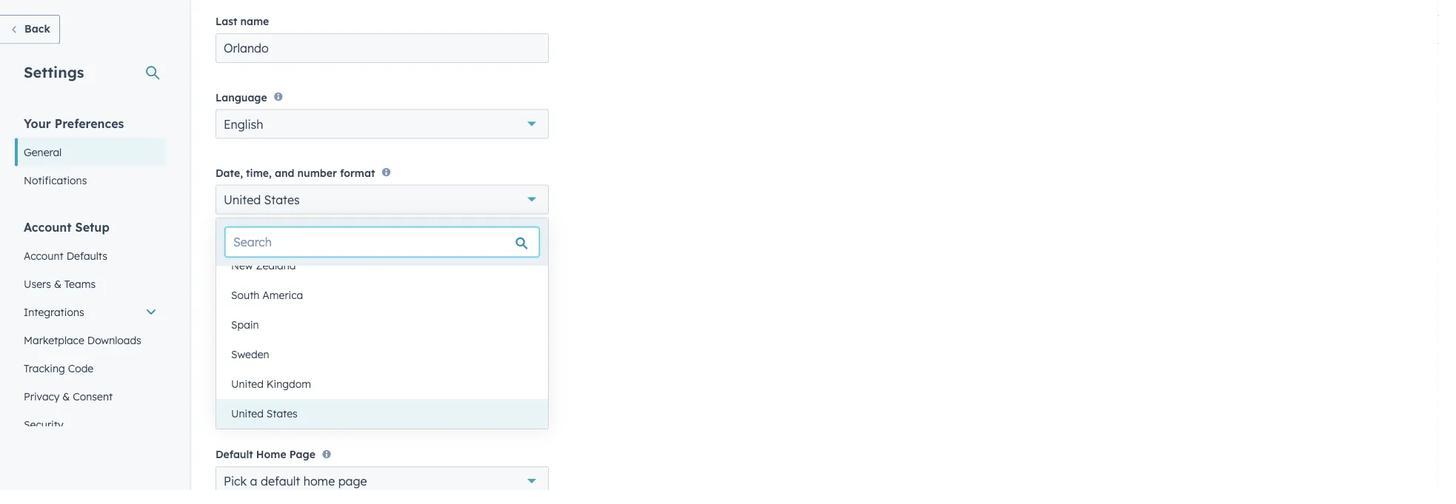 Task type: describe. For each thing, give the bounding box(es) containing it.
our
[[524, 288, 538, 299]]

to inside defaults this only applies to this hubspot account.
[[299, 412, 309, 425]]

home
[[304, 474, 335, 489]]

privacy & consent link
[[15, 383, 166, 411]]

default home page
[[216, 448, 316, 461]]

south america
[[231, 289, 303, 302]]

tracking
[[24, 362, 65, 375]]

10/31/2023
[[330, 219, 380, 230]]

united states button
[[216, 185, 549, 215]]

code
[[68, 362, 94, 375]]

2 horizontal spatial and
[[443, 219, 459, 230]]

2 , from the left
[[380, 219, 382, 230]]

privacy & consent
[[24, 390, 113, 403]]

contact
[[368, 275, 401, 286]]

last name
[[216, 15, 269, 28]]

south
[[231, 289, 260, 302]]

pm
[[405, 219, 418, 230]]

united inside dropdown button
[[224, 192, 261, 207]]

date, time, and number format
[[216, 166, 375, 179]]

0 vertical spatial to
[[356, 275, 365, 286]]

back
[[24, 22, 50, 35]]

your preferences element
[[15, 115, 166, 194]]

phone
[[290, 275, 317, 286]]

date,
[[216, 166, 243, 179]]

use
[[254, 275, 269, 286]]

settings
[[24, 63, 84, 81]]

applies
[[261, 412, 296, 425]]

1,234.56
[[462, 219, 497, 230]]

united states button
[[216, 399, 548, 429]]

account defaults link
[[15, 242, 166, 270]]

account defaults
[[24, 249, 107, 262]]

united for united states button at bottom
[[231, 407, 264, 420]]

1 , from the left
[[325, 219, 328, 230]]

new
[[231, 259, 253, 272]]

your
[[24, 116, 51, 131]]

united states inside dropdown button
[[224, 192, 300, 207]]

Last name text field
[[216, 33, 549, 63]]

5:56
[[385, 219, 402, 230]]

security link
[[15, 411, 166, 439]]

account setup
[[24, 220, 109, 234]]

🇺🇸
[[224, 321, 239, 340]]

workflow
[[253, 288, 293, 299]]

home
[[256, 448, 286, 461]]

page
[[289, 448, 316, 461]]

account.
[[378, 412, 420, 425]]

default
[[216, 448, 253, 461]]

:
[[248, 219, 250, 230]]

31,
[[290, 219, 302, 230]]

hubspot
[[332, 412, 375, 425]]

format : october 31, 2023 , 10/31/2023 , 5:56 pm edt , and 1,234.56
[[216, 219, 497, 230]]

users & teams link
[[15, 270, 166, 298]]

please
[[457, 288, 486, 299]]

back link
[[0, 15, 60, 44]]

english
[[224, 117, 263, 131]]

about
[[422, 275, 448, 286]]

sweden button
[[216, 340, 548, 370]]

account for account setup
[[24, 220, 72, 234]]

page
[[338, 474, 367, 489]]

1 horizontal spatial for
[[339, 288, 351, 299]]

states inside dropdown button
[[264, 192, 300, 207]]

pick a default home page
[[224, 474, 367, 489]]

defaults inside account setup element
[[66, 249, 107, 262]]

default
[[261, 474, 300, 489]]

integrations button
[[15, 298, 166, 326]]

sending
[[216, 288, 250, 299]]

account setup element
[[15, 219, 166, 439]]

english button
[[216, 109, 549, 139]]

owner
[[354, 288, 381, 299]]

pick a default home page button
[[216, 467, 549, 490]]

kingdom
[[267, 378, 311, 391]]

security
[[451, 275, 486, 286]]

a
[[250, 474, 257, 489]]

edt
[[421, 219, 437, 230]]

integrations
[[24, 306, 84, 319]]

only
[[238, 412, 258, 425]]

tracking code
[[24, 362, 94, 375]]

account for account defaults
[[24, 249, 64, 262]]

notifications link
[[15, 166, 166, 194]]

may
[[232, 275, 251, 286]]

united states inside button
[[231, 407, 298, 420]]

information
[[320, 302, 372, 313]]

new zealand button
[[216, 251, 548, 281]]

values.
[[424, 288, 455, 299]]

general link
[[15, 138, 166, 166]]

defaults this only applies to this hubspot account.
[[216, 391, 420, 425]]

tracking code link
[[15, 355, 166, 383]]



Task type: vqa. For each thing, say whether or not it's contained in the screenshot.
first Press to sort. icon from left
no



Task type: locate. For each thing, give the bounding box(es) containing it.
1 vertical spatial &
[[62, 390, 70, 403]]

account
[[24, 220, 72, 234], [24, 249, 64, 262]]

0 horizontal spatial this
[[271, 275, 287, 286]]

name
[[240, 15, 269, 28]]

consent
[[73, 390, 113, 403]]

and right time,
[[275, 166, 294, 179]]

for up information
[[339, 288, 351, 299]]

policy
[[251, 302, 277, 313]]

1 horizontal spatial and
[[319, 288, 336, 299]]

privacy
[[24, 390, 60, 403]]

language
[[216, 91, 267, 104]]

list box containing new zealand
[[216, 251, 548, 429]]

phone number element
[[216, 317, 549, 346]]

2023
[[305, 219, 325, 230]]

time,
[[246, 166, 272, 179]]

2 horizontal spatial ,
[[437, 219, 440, 230]]

0 vertical spatial this
[[271, 275, 287, 286]]

0 vertical spatial number
[[297, 166, 337, 179]]

last
[[216, 15, 237, 28]]

0 vertical spatial defaults
[[66, 249, 107, 262]]

1 horizontal spatial ,
[[380, 219, 382, 230]]

0 horizontal spatial defaults
[[66, 249, 107, 262]]

united down sweden
[[231, 378, 264, 391]]

america
[[263, 289, 303, 302]]

united kingdom button
[[216, 370, 548, 399]]

1 vertical spatial and
[[443, 219, 459, 230]]

to left "our"
[[512, 288, 521, 299]]

1 account from the top
[[24, 220, 72, 234]]

this for defaults
[[312, 412, 329, 425]]

defaults up only
[[216, 391, 278, 409]]

united kingdom
[[231, 378, 311, 391]]

users & teams
[[24, 277, 96, 290]]

united up :
[[224, 192, 261, 207]]

events,
[[488, 275, 520, 286]]

1 horizontal spatial this
[[312, 412, 329, 425]]

0 vertical spatial united states
[[224, 192, 300, 207]]

you
[[404, 275, 420, 286]]

number up information
[[320, 275, 354, 286]]

0 vertical spatial and
[[275, 166, 294, 179]]

1 vertical spatial account
[[24, 249, 64, 262]]

zealand
[[256, 259, 296, 272]]

states up october
[[264, 192, 300, 207]]

number
[[297, 166, 337, 179], [250, 258, 290, 271], [320, 275, 354, 286]]

1 vertical spatial states
[[267, 407, 298, 420]]

this up workflow
[[271, 275, 287, 286]]

& inside 'link'
[[54, 277, 61, 290]]

, left 10/31/2023 in the top of the page
[[325, 219, 328, 230]]

0 vertical spatial for
[[339, 288, 351, 299]]

0 horizontal spatial for
[[280, 302, 292, 313]]

0 horizontal spatial ,
[[325, 219, 328, 230]]

we
[[216, 275, 229, 286]]

1 vertical spatial united
[[231, 378, 264, 391]]

privacy
[[216, 302, 248, 313]]

phone number we may use this phone number to contact you about security events, sending workflow sms, and for owner property values. please refer to our privacy policy for more information
[[216, 258, 538, 313]]

defaults inside defaults this only applies to this hubspot account.
[[216, 391, 278, 409]]

states down kingdom
[[267, 407, 298, 420]]

more
[[295, 302, 318, 313]]

united states down the united kingdom
[[231, 407, 298, 420]]

2 horizontal spatial to
[[512, 288, 521, 299]]

spain
[[231, 319, 259, 332]]

phone
[[216, 258, 247, 271]]

3 , from the left
[[437, 219, 440, 230]]

number left format
[[297, 166, 337, 179]]

, left "5:56"
[[380, 219, 382, 230]]

account up users at the bottom left of the page
[[24, 249, 64, 262]]

number up use
[[250, 258, 290, 271]]

for
[[339, 288, 351, 299], [280, 302, 292, 313]]

to
[[356, 275, 365, 286], [512, 288, 521, 299], [299, 412, 309, 425]]

to right applies
[[299, 412, 309, 425]]

1 vertical spatial this
[[312, 412, 329, 425]]

setup
[[75, 220, 109, 234]]

your preferences
[[24, 116, 124, 131]]

&
[[54, 277, 61, 290], [62, 390, 70, 403]]

2 vertical spatial to
[[299, 412, 309, 425]]

0 horizontal spatial and
[[275, 166, 294, 179]]

list box
[[216, 251, 548, 429]]

account up account defaults
[[24, 220, 72, 234]]

this inside defaults this only applies to this hubspot account.
[[312, 412, 329, 425]]

new zealand
[[231, 259, 296, 272]]

users
[[24, 277, 51, 290]]

october
[[252, 219, 288, 230]]

,
[[325, 219, 328, 230], [380, 219, 382, 230], [437, 219, 440, 230]]

spain button
[[216, 310, 548, 340]]

0 vertical spatial &
[[54, 277, 61, 290]]

this for phone
[[271, 275, 287, 286]]

this left hubspot
[[312, 412, 329, 425]]

and inside "phone number we may use this phone number to contact you about security events, sending workflow sms, and for owner property values. please refer to our privacy policy for more information"
[[319, 288, 336, 299]]

states inside button
[[267, 407, 298, 420]]

& for users
[[54, 277, 61, 290]]

united down the united kingdom
[[231, 407, 264, 420]]

0 horizontal spatial to
[[299, 412, 309, 425]]

sms,
[[295, 288, 317, 299]]

None telephone field
[[264, 317, 414, 346]]

this inside "phone number we may use this phone number to contact you about security events, sending workflow sms, and for owner property values. please refer to our privacy policy for more information"
[[271, 275, 287, 286]]

defaults up users & teams 'link'
[[66, 249, 107, 262]]

south america button
[[216, 281, 548, 310]]

united states up october
[[224, 192, 300, 207]]

0 vertical spatial states
[[264, 192, 300, 207]]

marketplace downloads link
[[15, 326, 166, 355]]

1 horizontal spatial &
[[62, 390, 70, 403]]

1 vertical spatial for
[[280, 302, 292, 313]]

1 vertical spatial united states
[[231, 407, 298, 420]]

property
[[383, 288, 422, 299]]

for down workflow
[[280, 302, 292, 313]]

united states
[[224, 192, 300, 207], [231, 407, 298, 420]]

0 vertical spatial united
[[224, 192, 261, 207]]

pick
[[224, 474, 247, 489]]

marketplace downloads
[[24, 334, 141, 347]]

2 account from the top
[[24, 249, 64, 262]]

1 vertical spatial to
[[512, 288, 521, 299]]

to up the "owner"
[[356, 275, 365, 286]]

and right edt
[[443, 219, 459, 230]]

united for united kingdom button
[[231, 378, 264, 391]]

2 vertical spatial number
[[320, 275, 354, 286]]

refer
[[488, 288, 509, 299]]

1 horizontal spatial defaults
[[216, 391, 278, 409]]

states
[[264, 192, 300, 207], [267, 407, 298, 420]]

marketplace
[[24, 334, 84, 347]]

, right pm
[[437, 219, 440, 230]]

this
[[216, 412, 235, 425]]

0 vertical spatial account
[[24, 220, 72, 234]]

format
[[340, 166, 375, 179]]

preferences
[[55, 116, 124, 131]]

notifications
[[24, 174, 87, 187]]

0 horizontal spatial &
[[54, 277, 61, 290]]

Search search field
[[225, 227, 539, 257]]

1 horizontal spatial to
[[356, 275, 365, 286]]

1 vertical spatial number
[[250, 258, 290, 271]]

and right sms,
[[319, 288, 336, 299]]

this
[[271, 275, 287, 286], [312, 412, 329, 425]]

2 vertical spatial united
[[231, 407, 264, 420]]

sweden
[[231, 348, 269, 361]]

1 vertical spatial defaults
[[216, 391, 278, 409]]

🇺🇸 button
[[216, 317, 263, 346]]

general
[[24, 146, 62, 159]]

& right privacy
[[62, 390, 70, 403]]

& for privacy
[[62, 390, 70, 403]]

2 vertical spatial and
[[319, 288, 336, 299]]

& right users at the bottom left of the page
[[54, 277, 61, 290]]



